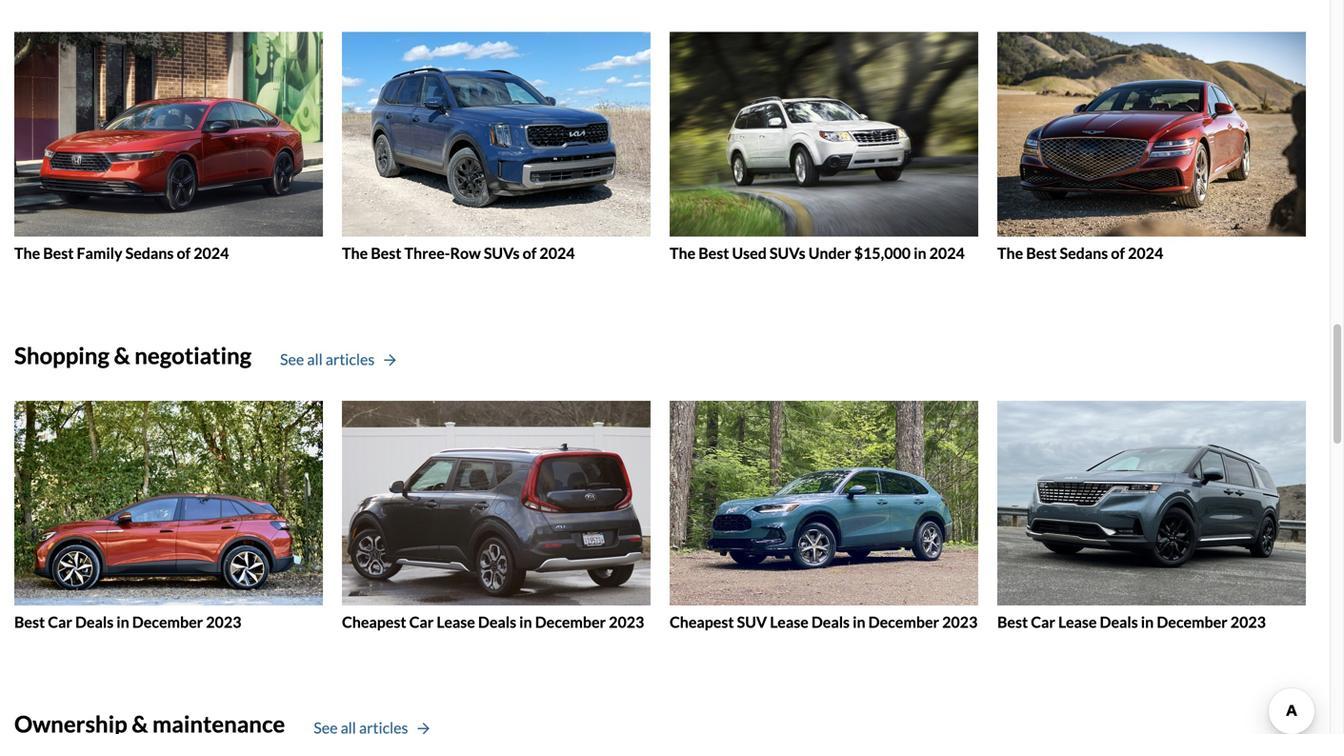 Task type: vqa. For each thing, say whether or not it's contained in the screenshot.
Expert review to the right
no



Task type: describe. For each thing, give the bounding box(es) containing it.
deals for cheapest suv lease deals in december 2023
[[812, 613, 850, 632]]

$15,000
[[855, 244, 911, 263]]

3 2024 from the left
[[930, 244, 965, 263]]

december for cheapest suv lease deals in december 2023
[[869, 613, 940, 632]]

car for best car lease deals in december 2023
[[1032, 613, 1056, 632]]

arrow right image
[[384, 354, 396, 367]]

car for best car deals in december 2023
[[48, 613, 72, 632]]

cheapest suv lease deals in december 2023
[[670, 613, 978, 632]]

2023 for best car lease deals in december 2023
[[1231, 613, 1267, 632]]

cheapest car lease deals in december 2023
[[342, 613, 645, 632]]

the best sedans of 2024 link
[[998, 32, 1307, 263]]

1 deals from the left
[[75, 613, 114, 632]]

the best family sedans of 2024 image
[[14, 32, 323, 237]]

see
[[280, 350, 304, 369]]

best car lease deals in december 2023 link
[[998, 401, 1307, 632]]

the best family sedans of 2024 link
[[14, 32, 323, 263]]

articles
[[326, 350, 375, 369]]

family
[[77, 244, 123, 263]]

1 2024 from the left
[[194, 244, 229, 263]]

best for three-
[[371, 244, 402, 263]]

cheapest suv lease deals in december 2023 link
[[670, 401, 979, 632]]

1 2023 from the left
[[206, 613, 242, 632]]

the for the best family sedans of 2024
[[14, 244, 40, 263]]

the best three-row suvs of 2024 link
[[342, 32, 651, 263]]

the best used suvs under $15,000 in 2024
[[670, 244, 965, 263]]

1 suvs from the left
[[484, 244, 520, 263]]

lease for best car lease deals in december 2023
[[1059, 613, 1098, 632]]

arrow right image
[[418, 723, 430, 735]]

used
[[733, 244, 767, 263]]

row
[[450, 244, 481, 263]]

in for cheapest suv lease deals in december 2023
[[853, 613, 866, 632]]

1 of from the left
[[177, 244, 191, 263]]

2023 for cheapest suv lease deals in december 2023
[[943, 613, 978, 632]]

lease for cheapest suv lease deals in december 2023
[[770, 613, 809, 632]]

1 december from the left
[[132, 613, 203, 632]]

three-
[[405, 244, 450, 263]]

best for used
[[699, 244, 730, 263]]

the for the best used suvs under $15,000 in 2024
[[670, 244, 696, 263]]

lease for cheapest car lease deals in december 2023
[[437, 613, 475, 632]]

best car lease deals in december 2023
[[998, 613, 1267, 632]]

best car deals in december 2023 image
[[14, 401, 323, 606]]

2 2024 from the left
[[540, 244, 575, 263]]



Task type: locate. For each thing, give the bounding box(es) containing it.
of
[[177, 244, 191, 263], [523, 244, 537, 263], [1112, 244, 1126, 263]]

the best used suvs under $15,000 in 2024 image
[[670, 32, 979, 237]]

cheapest
[[342, 613, 407, 632], [670, 613, 734, 632]]

in for cheapest car lease deals in december 2023
[[520, 613, 532, 632]]

suv
[[737, 613, 768, 632]]

0 horizontal spatial sedans
[[125, 244, 174, 263]]

best for sedans
[[1027, 244, 1058, 263]]

2023 for cheapest car lease deals in december 2023
[[609, 613, 645, 632]]

4 2023 from the left
[[1231, 613, 1267, 632]]

all
[[307, 350, 323, 369]]

the for the best three-row suvs of 2024
[[342, 244, 368, 263]]

2 lease from the left
[[770, 613, 809, 632]]

suvs right used
[[770, 244, 806, 263]]

1 cheapest from the left
[[342, 613, 407, 632]]

3 the from the left
[[670, 244, 696, 263]]

cheapest car lease deals in december 2023 link
[[342, 401, 651, 632]]

best for family
[[43, 244, 74, 263]]

deals
[[75, 613, 114, 632], [478, 613, 517, 632], [812, 613, 850, 632], [1100, 613, 1139, 632]]

2 cheapest from the left
[[670, 613, 734, 632]]

2 sedans from the left
[[1060, 244, 1109, 263]]

the best three-row suvs of 2024
[[342, 244, 575, 263]]

under
[[809, 244, 852, 263]]

3 lease from the left
[[1059, 613, 1098, 632]]

best
[[43, 244, 74, 263], [371, 244, 402, 263], [699, 244, 730, 263], [1027, 244, 1058, 263], [14, 613, 45, 632], [998, 613, 1029, 632]]

2 horizontal spatial lease
[[1059, 613, 1098, 632]]

1 car from the left
[[48, 613, 72, 632]]

4 2024 from the left
[[1129, 244, 1164, 263]]

shopping & negotiating
[[14, 342, 252, 369]]

lease
[[437, 613, 475, 632], [770, 613, 809, 632], [1059, 613, 1098, 632]]

3 december from the left
[[869, 613, 940, 632]]

1 horizontal spatial lease
[[770, 613, 809, 632]]

0 horizontal spatial of
[[177, 244, 191, 263]]

december for best car lease deals in december 2023
[[1158, 613, 1228, 632]]

car for cheapest car lease deals in december 2023
[[410, 613, 434, 632]]

0 horizontal spatial lease
[[437, 613, 475, 632]]

1 horizontal spatial cheapest
[[670, 613, 734, 632]]

the best three-row suvs of 2024 image
[[342, 32, 651, 237]]

0 horizontal spatial car
[[48, 613, 72, 632]]

in
[[914, 244, 927, 263], [117, 613, 129, 632], [520, 613, 532, 632], [853, 613, 866, 632], [1142, 613, 1155, 632]]

shopping
[[14, 342, 110, 369]]

deals for best car lease deals in december 2023
[[1100, 613, 1139, 632]]

2 deals from the left
[[478, 613, 517, 632]]

0 horizontal spatial suvs
[[484, 244, 520, 263]]

the
[[14, 244, 40, 263], [342, 244, 368, 263], [670, 244, 696, 263], [998, 244, 1024, 263]]

the best used suvs under $15,000 in 2024 link
[[670, 32, 979, 263]]

3 2023 from the left
[[943, 613, 978, 632]]

december
[[132, 613, 203, 632], [535, 613, 606, 632], [869, 613, 940, 632], [1158, 613, 1228, 632]]

4 deals from the left
[[1100, 613, 1139, 632]]

2 horizontal spatial car
[[1032, 613, 1056, 632]]

2 of from the left
[[523, 244, 537, 263]]

0 horizontal spatial cheapest
[[342, 613, 407, 632]]

1 the from the left
[[14, 244, 40, 263]]

4 the from the left
[[998, 244, 1024, 263]]

3 of from the left
[[1112, 244, 1126, 263]]

2 suvs from the left
[[770, 244, 806, 263]]

cheapest car lease deals in december 2023 image
[[342, 401, 651, 606]]

2 horizontal spatial of
[[1112, 244, 1126, 263]]

car
[[48, 613, 72, 632], [410, 613, 434, 632], [1032, 613, 1056, 632]]

2024
[[194, 244, 229, 263], [540, 244, 575, 263], [930, 244, 965, 263], [1129, 244, 1164, 263]]

cheapest for cheapest suv lease deals in december 2023
[[670, 613, 734, 632]]

the for the best sedans of 2024
[[998, 244, 1024, 263]]

see all articles link
[[280, 348, 396, 371]]

2023
[[206, 613, 242, 632], [609, 613, 645, 632], [943, 613, 978, 632], [1231, 613, 1267, 632]]

deals for cheapest car lease deals in december 2023
[[478, 613, 517, 632]]

cheapest for cheapest car lease deals in december 2023
[[342, 613, 407, 632]]

1 sedans from the left
[[125, 244, 174, 263]]

3 car from the left
[[1032, 613, 1056, 632]]

1 horizontal spatial suvs
[[770, 244, 806, 263]]

1 horizontal spatial car
[[410, 613, 434, 632]]

1 horizontal spatial of
[[523, 244, 537, 263]]

in for best car lease deals in december 2023
[[1142, 613, 1155, 632]]

4 december from the left
[[1158, 613, 1228, 632]]

best car deals in december 2023 link
[[14, 401, 323, 632]]

the best sedans of 2024 image
[[998, 32, 1307, 237]]

2 december from the left
[[535, 613, 606, 632]]

2 2023 from the left
[[609, 613, 645, 632]]

december for cheapest car lease deals in december 2023
[[535, 613, 606, 632]]

suvs right the row
[[484, 244, 520, 263]]

see all articles
[[280, 350, 375, 369]]

sedans
[[125, 244, 174, 263], [1060, 244, 1109, 263]]

2 car from the left
[[410, 613, 434, 632]]

best car lease deals in december 2023 image
[[998, 401, 1307, 606]]

cheapest suv lease deals in december 2023 image
[[670, 401, 979, 606]]

suvs
[[484, 244, 520, 263], [770, 244, 806, 263]]

1 horizontal spatial sedans
[[1060, 244, 1109, 263]]

2 the from the left
[[342, 244, 368, 263]]

best car deals in december 2023
[[14, 613, 242, 632]]

3 deals from the left
[[812, 613, 850, 632]]

negotiating
[[135, 342, 252, 369]]

the best family sedans of 2024
[[14, 244, 229, 263]]

&
[[114, 342, 130, 369]]

the best sedans of 2024
[[998, 244, 1164, 263]]

1 lease from the left
[[437, 613, 475, 632]]



